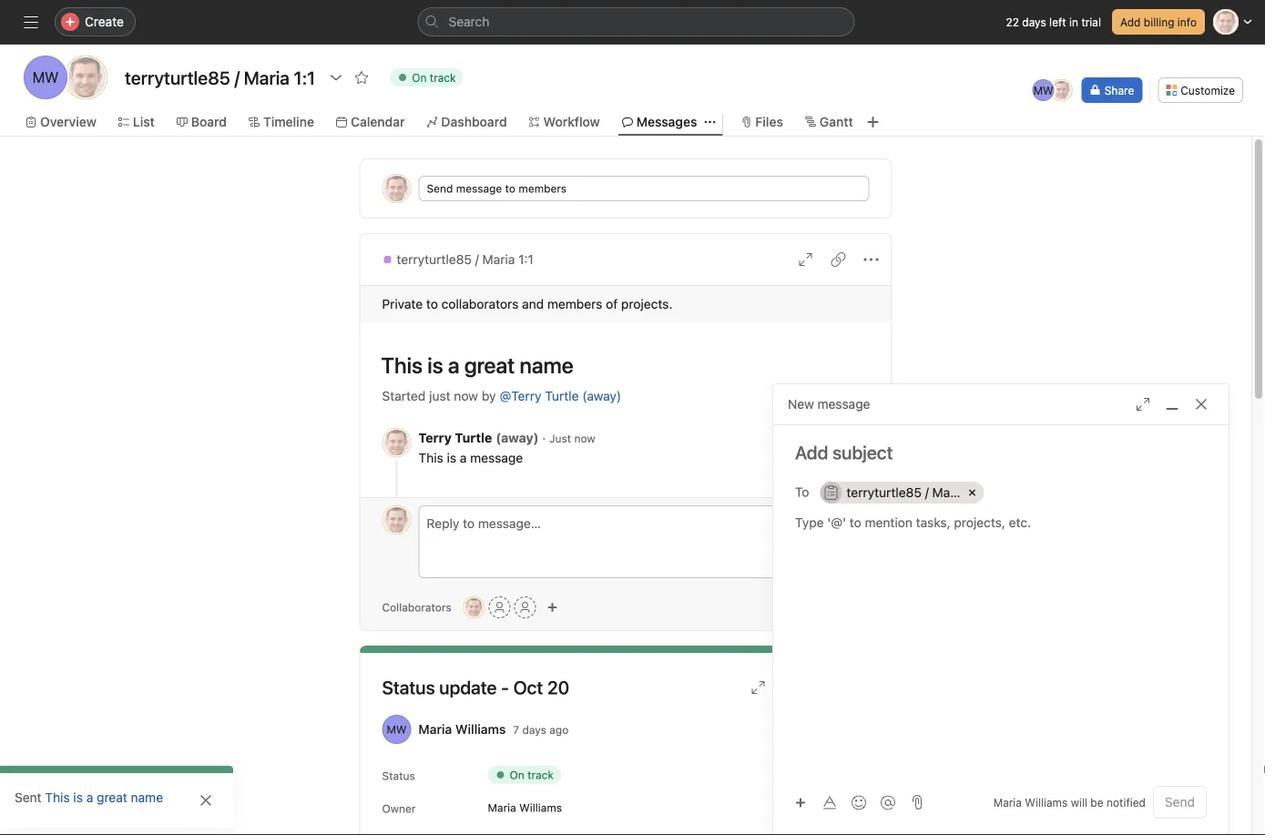 Task type: vqa. For each thing, say whether or not it's contained in the screenshot.
5th cell from the top of the tree grid containing Testing
no



Task type: locate. For each thing, give the bounding box(es) containing it.
1 vertical spatial close image
[[199, 794, 213, 808]]

send for send message to members
[[427, 182, 453, 195]]

is down terry turtle link
[[447, 451, 457, 466]]

left
[[1050, 15, 1067, 28]]

1:1 inside cell
[[969, 485, 984, 500]]

maria down maria williams 7 days ago
[[488, 802, 516, 815]]

1 vertical spatial (away)
[[496, 431, 539, 446]]

2 status from the top
[[382, 770, 415, 783]]

list
[[133, 114, 155, 129]]

terryturtle85 for terryturtle85 / maria 1:1 row
[[847, 485, 922, 500]]

message
[[456, 182, 502, 195], [470, 451, 523, 466]]

collaborators
[[382, 601, 452, 614]]

williams left 7
[[456, 722, 506, 737]]

1 vertical spatial full screen image
[[751, 681, 766, 695]]

a down terry turtle link
[[460, 451, 467, 466]]

oct
[[514, 677, 543, 698]]

0 vertical spatial terryturtle85
[[397, 252, 472, 267]]

williams down ago
[[520, 802, 562, 815]]

mw left maria williams link
[[387, 723, 407, 736]]

0 horizontal spatial full screen image
[[751, 681, 766, 695]]

1 vertical spatial terryturtle85
[[847, 485, 922, 500]]

1 vertical spatial 1:1
[[969, 485, 984, 500]]

1 status from the top
[[382, 677, 435, 698]]

0 horizontal spatial 1:1
[[519, 252, 534, 267]]

billing
[[1144, 15, 1175, 28]]

0 horizontal spatial track
[[430, 71, 456, 84]]

collaborators
[[442, 297, 519, 312]]

to
[[795, 485, 810, 500]]

0 horizontal spatial terryturtle85 / maria 1:1
[[397, 252, 534, 267]]

1 vertical spatial /
[[926, 485, 929, 500]]

0 vertical spatial is
[[447, 451, 457, 466]]

to
[[505, 182, 516, 195], [426, 297, 438, 312]]

close image
[[1195, 397, 1209, 412], [199, 794, 213, 808]]

just
[[429, 389, 451, 404]]

tt button left terry
[[382, 428, 411, 457]]

days right 22
[[1023, 15, 1047, 28]]

turtle right @terry
[[545, 389, 579, 404]]

0 vertical spatial 1:1
[[519, 252, 534, 267]]

this right sent
[[45, 790, 70, 805]]

info
[[1178, 15, 1197, 28]]

0 vertical spatial turtle
[[545, 389, 579, 404]]

on inside on track dropdown button
[[412, 71, 427, 84]]

mw left share button
[[1034, 84, 1054, 97]]

in
[[1070, 15, 1079, 28]]

and
[[522, 297, 544, 312]]

members down workflow link
[[519, 182, 567, 195]]

track inside dropdown button
[[430, 71, 456, 84]]

1 vertical spatial send
[[1165, 795, 1195, 810]]

terry turtle link
[[419, 431, 492, 446]]

is left great
[[73, 790, 83, 805]]

0 vertical spatial members
[[519, 182, 567, 195]]

now inside terry turtle (away) · just now
[[575, 432, 596, 445]]

toolbar inside dialog
[[788, 790, 905, 816]]

1 horizontal spatial a
[[460, 451, 467, 466]]

1 horizontal spatial (away)
[[583, 389, 622, 404]]

22
[[1006, 15, 1020, 28]]

(away) left ·
[[496, 431, 539, 446]]

1:1
[[519, 252, 534, 267], [969, 485, 984, 500]]

1 vertical spatial track
[[528, 769, 554, 782]]

status up owner
[[382, 770, 415, 783]]

dashboard
[[441, 114, 507, 129]]

williams for maria williams 7 days ago
[[456, 722, 506, 737]]

add billing info
[[1121, 15, 1197, 28]]

status left update
[[382, 677, 435, 698]]

0 vertical spatial now
[[454, 389, 478, 404]]

copy link image
[[831, 252, 846, 267]]

1 vertical spatial a
[[86, 790, 93, 805]]

maria left will
[[994, 796, 1022, 809]]

mw up overview link
[[32, 69, 59, 86]]

None text field
[[120, 61, 320, 94]]

1 vertical spatial message
[[470, 451, 523, 466]]

a
[[460, 451, 467, 466], [86, 790, 93, 805]]

1 vertical spatial status
[[382, 770, 415, 783]]

on track up dashboard link
[[412, 71, 456, 84]]

tt
[[77, 69, 95, 86], [1055, 84, 1069, 97], [390, 182, 404, 195], [390, 436, 404, 449], [390, 514, 404, 527], [467, 601, 481, 614]]

1 horizontal spatial /
[[926, 485, 929, 500]]

williams
[[456, 722, 506, 737], [1025, 796, 1068, 809], [520, 802, 562, 815]]

on track up maria williams
[[510, 769, 554, 782]]

0 horizontal spatial terryturtle85
[[397, 252, 472, 267]]

calendar
[[351, 114, 405, 129]]

22 days left in trial
[[1006, 15, 1102, 28]]

maria for maria williams will be notified
[[994, 796, 1022, 809]]

1 horizontal spatial turtle
[[545, 389, 579, 404]]

terryturtle85 up private
[[397, 252, 472, 267]]

terryturtle85 inside terryturtle85 / maria 1:1 cell
[[847, 485, 922, 500]]

full screen image
[[799, 252, 813, 267], [751, 681, 766, 695]]

a left great
[[86, 790, 93, 805]]

customize button
[[1158, 77, 1244, 103]]

on right add to starred icon
[[412, 71, 427, 84]]

expand popout to full screen image
[[1136, 397, 1151, 412]]

terryturtle85 right to
[[847, 485, 922, 500]]

on
[[412, 71, 427, 84], [510, 769, 525, 782]]

status update - oct 20 link
[[382, 677, 570, 698]]

(away) down 'conversation name' "text box"
[[583, 389, 622, 404]]

terryturtle85 / maria 1:1 inside cell
[[847, 485, 984, 500]]

dialog containing new message
[[774, 385, 1229, 836]]

days right 7
[[523, 724, 547, 736]]

0 vertical spatial full screen image
[[799, 252, 813, 267]]

1 horizontal spatial mw
[[387, 723, 407, 736]]

track
[[430, 71, 456, 84], [528, 769, 554, 782]]

on track
[[412, 71, 456, 84], [510, 769, 554, 782]]

0 vertical spatial send
[[427, 182, 453, 195]]

update
[[439, 677, 497, 698]]

terry
[[419, 431, 452, 446]]

now right just
[[575, 432, 596, 445]]

new message
[[788, 397, 871, 412]]

close image right minimize icon
[[1195, 397, 1209, 412]]

is
[[447, 451, 457, 466], [73, 790, 83, 805]]

maria williams will be notified
[[994, 796, 1146, 809]]

1 horizontal spatial now
[[575, 432, 596, 445]]

track up maria williams
[[528, 769, 554, 782]]

tab actions image
[[705, 117, 716, 128]]

message inside button
[[456, 182, 502, 195]]

mw
[[32, 69, 59, 86], [1034, 84, 1054, 97], [387, 723, 407, 736]]

message down terry turtle (away) · just now
[[470, 451, 523, 466]]

0 horizontal spatial /
[[475, 252, 479, 267]]

name
[[131, 790, 163, 805]]

customize
[[1181, 84, 1236, 97]]

minimize image
[[1165, 397, 1180, 412]]

1 vertical spatial terryturtle85 / maria 1:1
[[847, 485, 984, 500]]

/ for terryturtle85 / maria 1:1 link
[[475, 252, 479, 267]]

terryturtle85 inside terryturtle85 / maria 1:1 link
[[397, 252, 472, 267]]

turtle up the 'this is a message'
[[455, 431, 492, 446]]

create
[[85, 14, 124, 29]]

0 horizontal spatial send
[[427, 182, 453, 195]]

overview link
[[26, 112, 96, 132]]

1 vertical spatial days
[[523, 724, 547, 736]]

status for status
[[382, 770, 415, 783]]

at mention image
[[881, 796, 896, 811]]

0 horizontal spatial a
[[86, 790, 93, 805]]

/ up the collaborators
[[475, 252, 479, 267]]

0 vertical spatial track
[[430, 71, 456, 84]]

1 horizontal spatial close image
[[1195, 397, 1209, 412]]

0 horizontal spatial to
[[426, 297, 438, 312]]

to down dashboard
[[505, 182, 516, 195]]

1 vertical spatial now
[[575, 432, 596, 445]]

2 horizontal spatial williams
[[1025, 796, 1068, 809]]

1 vertical spatial this
[[45, 790, 70, 805]]

terryturtle85 for terryturtle85 / maria 1:1 link
[[397, 252, 472, 267]]

1:1 down the add subject text box
[[969, 485, 984, 500]]

members left the of
[[548, 297, 603, 312]]

1 horizontal spatial full screen image
[[799, 252, 813, 267]]

0 horizontal spatial this
[[45, 790, 70, 805]]

send for send
[[1165, 795, 1195, 810]]

maria down the add subject text box
[[933, 485, 965, 500]]

0 vertical spatial a
[[460, 451, 467, 466]]

1 horizontal spatial track
[[528, 769, 554, 782]]

-
[[501, 677, 509, 698]]

status
[[382, 677, 435, 698], [382, 770, 415, 783]]

status for status update - oct 20
[[382, 677, 435, 698]]

be
[[1091, 796, 1104, 809]]

1 vertical spatial to
[[426, 297, 438, 312]]

0 vertical spatial on
[[412, 71, 427, 84]]

sent this is a great name
[[15, 790, 163, 805]]

1 vertical spatial turtle
[[455, 431, 492, 446]]

tt button right collaborators
[[463, 597, 485, 619]]

0 vertical spatial terryturtle85 / maria 1:1
[[397, 252, 534, 267]]

on up maria williams
[[510, 769, 525, 782]]

timeline link
[[249, 112, 314, 132]]

1 horizontal spatial on track
[[510, 769, 554, 782]]

(away)
[[583, 389, 622, 404], [496, 431, 539, 446]]

1:1 up private to collaborators and members of projects.
[[519, 252, 534, 267]]

0 horizontal spatial days
[[523, 724, 547, 736]]

0 horizontal spatial mw
[[32, 69, 59, 86]]

emoji image
[[852, 796, 867, 811]]

send down dashboard link
[[427, 182, 453, 195]]

send right the notified at bottom right
[[1165, 795, 1195, 810]]

0 vertical spatial message
[[456, 182, 502, 195]]

0 vertical spatial /
[[475, 252, 479, 267]]

expand sidebar image
[[24, 15, 38, 29]]

board link
[[177, 112, 227, 132]]

0 vertical spatial to
[[505, 182, 516, 195]]

send
[[427, 182, 453, 195], [1165, 795, 1195, 810]]

tt button up collaborators
[[382, 506, 411, 535]]

1 horizontal spatial terryturtle85
[[847, 485, 922, 500]]

this is a message
[[419, 451, 523, 466]]

0 vertical spatial status
[[382, 677, 435, 698]]

show options image
[[329, 70, 344, 85]]

1 vertical spatial on
[[510, 769, 525, 782]]

dialog
[[774, 385, 1229, 836]]

/ inside terryturtle85 / maria 1:1 cell
[[926, 485, 929, 500]]

0 horizontal spatial williams
[[456, 722, 506, 737]]

track up dashboard link
[[430, 71, 456, 84]]

1 vertical spatial tt button
[[382, 506, 411, 535]]

0 vertical spatial this
[[419, 451, 444, 466]]

1 horizontal spatial to
[[505, 182, 516, 195]]

/
[[475, 252, 479, 267], [926, 485, 929, 500]]

maria down update
[[419, 722, 452, 737]]

/ inside terryturtle85 / maria 1:1 link
[[475, 252, 479, 267]]

1:1 for terryturtle85 / maria 1:1 link
[[519, 252, 534, 267]]

maria inside cell
[[933, 485, 965, 500]]

this
[[419, 451, 444, 466], [45, 790, 70, 805]]

now left by
[[454, 389, 478, 404]]

turtle
[[545, 389, 579, 404], [455, 431, 492, 446]]

0 vertical spatial close image
[[1195, 397, 1209, 412]]

0 vertical spatial on track
[[412, 71, 456, 84]]

this down terry
[[419, 451, 444, 466]]

message down dashboard
[[456, 182, 502, 195]]

board
[[191, 114, 227, 129]]

1 horizontal spatial send
[[1165, 795, 1195, 810]]

1 horizontal spatial on
[[510, 769, 525, 782]]

terryturtle85
[[397, 252, 472, 267], [847, 485, 922, 500]]

2 horizontal spatial mw
[[1034, 84, 1054, 97]]

0 horizontal spatial on track
[[412, 71, 456, 84]]

just
[[550, 432, 571, 445]]

·
[[542, 431, 546, 446]]

trial
[[1082, 15, 1102, 28]]

1 vertical spatial is
[[73, 790, 83, 805]]

dashboard link
[[427, 112, 507, 132]]

0 horizontal spatial close image
[[199, 794, 213, 808]]

toolbar
[[788, 790, 905, 816]]

calendar link
[[336, 112, 405, 132]]

0 horizontal spatial turtle
[[455, 431, 492, 446]]

members
[[519, 182, 567, 195], [548, 297, 603, 312]]

to right private
[[426, 297, 438, 312]]

0 vertical spatial days
[[1023, 15, 1047, 28]]

terryturtle85 / maria 1:1 cell
[[821, 482, 985, 504]]

add tab image
[[866, 115, 881, 129]]

terryturtle85 / maria 1:1
[[397, 252, 534, 267], [847, 485, 984, 500]]

tt button
[[382, 428, 411, 457], [382, 506, 411, 535], [463, 597, 485, 619]]

williams for maria williams
[[520, 802, 562, 815]]

/ down the add subject text box
[[926, 485, 929, 500]]

send inside dialog
[[1165, 795, 1195, 810]]

williams left will
[[1025, 796, 1068, 809]]

1 horizontal spatial 1:1
[[969, 485, 984, 500]]

started
[[382, 389, 426, 404]]

days
[[1023, 15, 1047, 28], [523, 724, 547, 736]]

add to starred image
[[355, 70, 369, 85]]

send message to members
[[427, 182, 567, 195]]

1 horizontal spatial terryturtle85 / maria 1:1
[[847, 485, 984, 500]]

1 horizontal spatial williams
[[520, 802, 562, 815]]

close image right name
[[199, 794, 213, 808]]

maria
[[483, 252, 515, 267], [933, 485, 965, 500], [419, 722, 452, 737], [994, 796, 1022, 809], [488, 802, 516, 815]]

ago
[[550, 724, 569, 736]]

now
[[454, 389, 478, 404], [575, 432, 596, 445]]

williams for maria williams will be notified
[[1025, 796, 1068, 809]]

projects.
[[621, 297, 673, 312]]

0 horizontal spatial on
[[412, 71, 427, 84]]



Task type: describe. For each thing, give the bounding box(es) containing it.
of
[[606, 297, 618, 312]]

0 horizontal spatial (away)
[[496, 431, 539, 446]]

1 vertical spatial on track
[[510, 769, 554, 782]]

terryturtle85 / maria 1:1 for terryturtle85 / maria 1:1 row
[[847, 485, 984, 500]]

terry turtle (away) · just now
[[419, 431, 596, 446]]

create button
[[55, 7, 136, 36]]

maria williams link
[[419, 722, 506, 737]]

add
[[1121, 15, 1141, 28]]

notified
[[1107, 796, 1146, 809]]

by
[[482, 389, 496, 404]]

search button
[[418, 7, 855, 36]]

workflow
[[544, 114, 600, 129]]

0 horizontal spatial is
[[73, 790, 83, 805]]

/ for terryturtle85 / maria 1:1 row
[[926, 485, 929, 500]]

private to collaborators and members of projects.
[[382, 297, 673, 312]]

share button
[[1082, 77, 1143, 103]]

more actions image
[[864, 252, 879, 267]]

terryturtle85 / maria 1:1 for terryturtle85 / maria 1:1 link
[[397, 252, 534, 267]]

files link
[[741, 112, 784, 132]]

maria up the collaborators
[[483, 252, 515, 267]]

share
[[1105, 84, 1135, 97]]

maria williams
[[488, 802, 562, 815]]

this is a great name link
[[45, 790, 163, 805]]

private
[[382, 297, 423, 312]]

maria for maria williams 7 days ago
[[419, 722, 452, 737]]

20
[[548, 677, 570, 698]]

1 horizontal spatial is
[[447, 451, 457, 466]]

days inside maria williams 7 days ago
[[523, 724, 547, 736]]

gantt link
[[805, 112, 853, 132]]

messages link
[[622, 112, 697, 132]]

1 vertical spatial members
[[548, 297, 603, 312]]

tt left terry
[[390, 436, 404, 449]]

to inside button
[[505, 182, 516, 195]]

insert an object image
[[795, 798, 806, 809]]

send button
[[1153, 786, 1207, 819]]

2 vertical spatial tt button
[[463, 597, 485, 619]]

started just now by @terry turtle (away)
[[382, 389, 622, 404]]

terryturtle85 / maria 1:1 row
[[821, 480, 1204, 508]]

Add subject text field
[[774, 440, 1229, 466]]

0 vertical spatial (away)
[[583, 389, 622, 404]]

list link
[[118, 112, 155, 132]]

tt down calendar
[[390, 182, 404, 195]]

tt right collaborators
[[467, 601, 481, 614]]

Conversation Name text field
[[369, 344, 870, 386]]

tt left share button
[[1055, 84, 1069, 97]]

sent
[[15, 790, 42, 805]]

add or remove collaborators image
[[547, 602, 558, 613]]

1:1 for terryturtle85 / maria 1:1 row
[[969, 485, 984, 500]]

timeline
[[263, 114, 314, 129]]

0 vertical spatial tt button
[[382, 428, 411, 457]]

will
[[1071, 796, 1088, 809]]

close image inside dialog
[[1195, 397, 1209, 412]]

formatting image
[[823, 796, 837, 811]]

@terry
[[500, 389, 542, 404]]

owner
[[382, 803, 416, 816]]

7
[[513, 724, 520, 736]]

@terry turtle (away) link
[[500, 389, 622, 404]]

tt up collaborators
[[390, 514, 404, 527]]

1 horizontal spatial days
[[1023, 15, 1047, 28]]

gantt
[[820, 114, 853, 129]]

0 horizontal spatial now
[[454, 389, 478, 404]]

maria for maria williams
[[488, 802, 516, 815]]

messages
[[637, 114, 697, 129]]

maria williams 7 days ago
[[419, 722, 569, 737]]

add billing info button
[[1113, 9, 1206, 35]]

overview
[[40, 114, 96, 129]]

on track button
[[382, 65, 472, 90]]

members inside button
[[519, 182, 567, 195]]

on track inside dropdown button
[[412, 71, 456, 84]]

tt up overview on the top left of the page
[[77, 69, 95, 86]]

workflow link
[[529, 112, 600, 132]]

great
[[97, 790, 127, 805]]

send message to members button
[[419, 176, 870, 201]]

1 horizontal spatial this
[[419, 451, 444, 466]]

files
[[756, 114, 784, 129]]

search list box
[[418, 7, 855, 36]]

search
[[449, 14, 490, 29]]

status update - oct 20
[[382, 677, 570, 698]]

terryturtle85 / maria 1:1 link
[[382, 250, 534, 270]]



